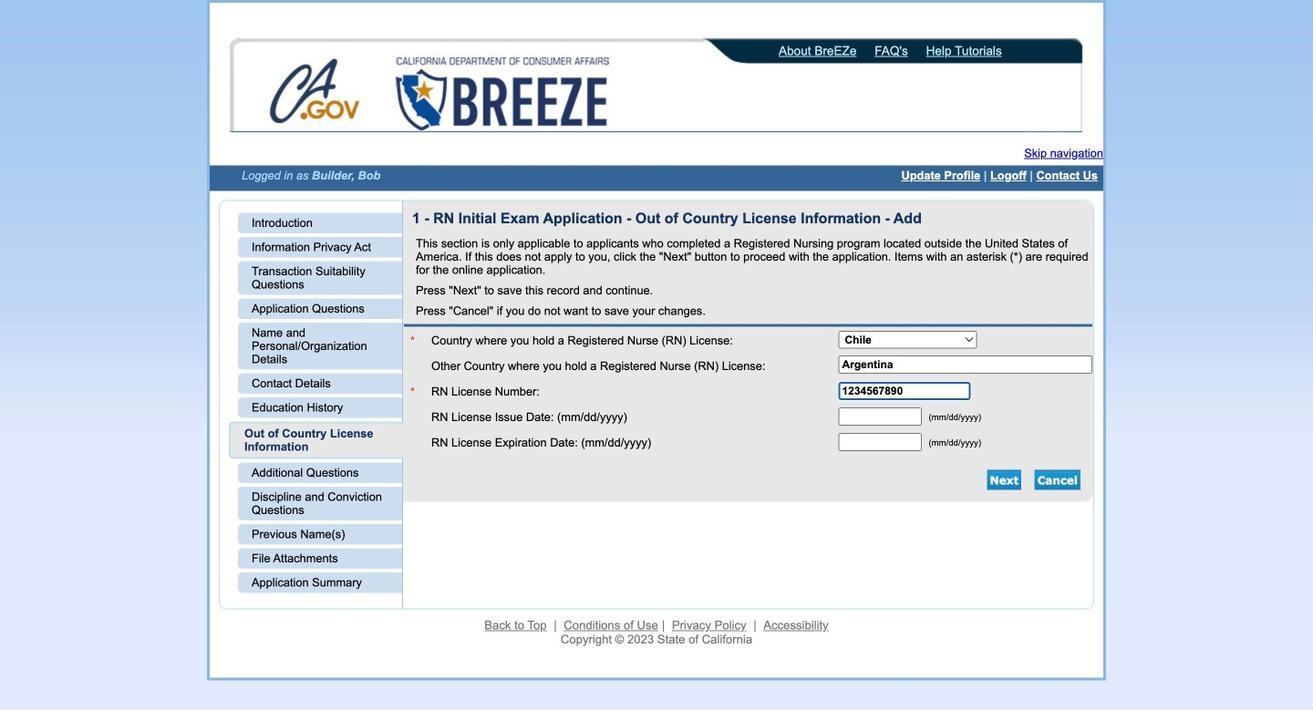 Task type: locate. For each thing, give the bounding box(es) containing it.
state of california breeze image
[[392, 57, 613, 130]]

ca.gov image
[[269, 57, 362, 129]]

None text field
[[839, 356, 1093, 374], [839, 408, 922, 426], [839, 433, 922, 451], [839, 356, 1093, 374], [839, 408, 922, 426], [839, 433, 922, 451]]

None text field
[[839, 382, 971, 400]]

None submit
[[988, 470, 1022, 490], [1035, 470, 1081, 490], [988, 470, 1022, 490], [1035, 470, 1081, 490]]



